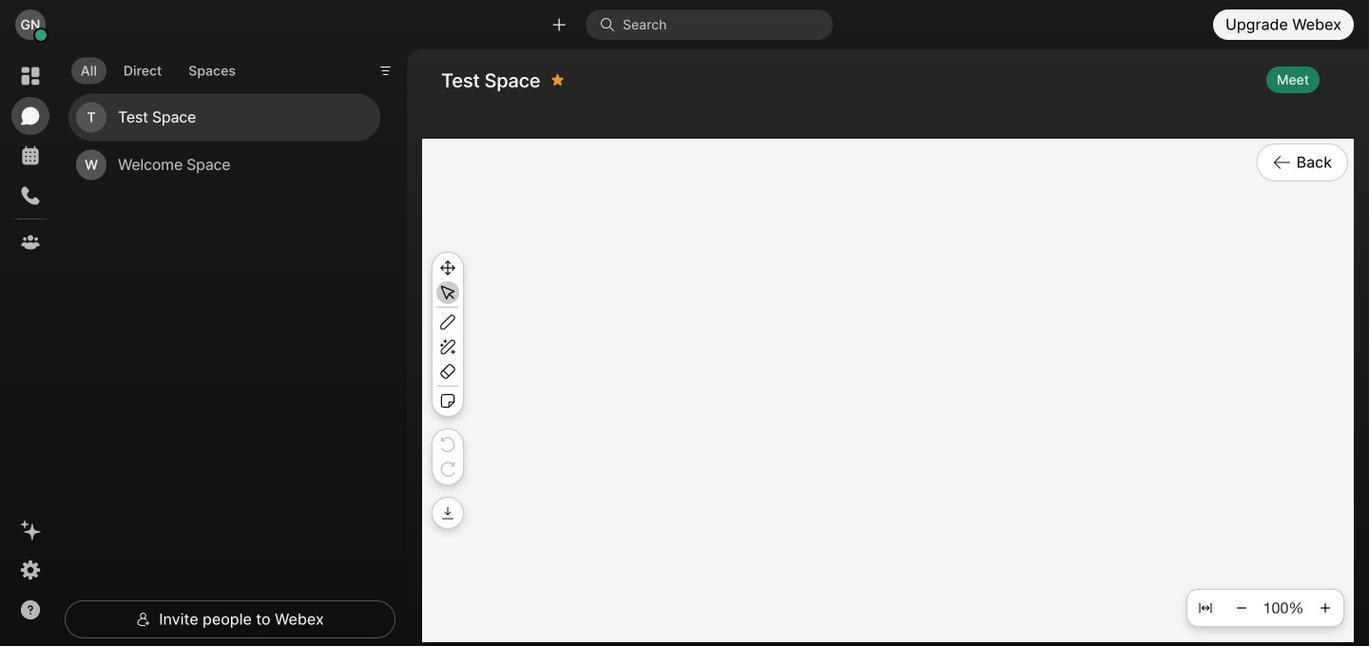 Task type: vqa. For each thing, say whether or not it's contained in the screenshot.
GENERAL list item
no



Task type: locate. For each thing, give the bounding box(es) containing it.
webex tab list
[[11, 57, 49, 262]]

navigation
[[0, 49, 61, 647]]

tab list
[[67, 46, 250, 90]]

test space list item
[[68, 94, 381, 141]]

welcome space list item
[[68, 141, 381, 189]]



